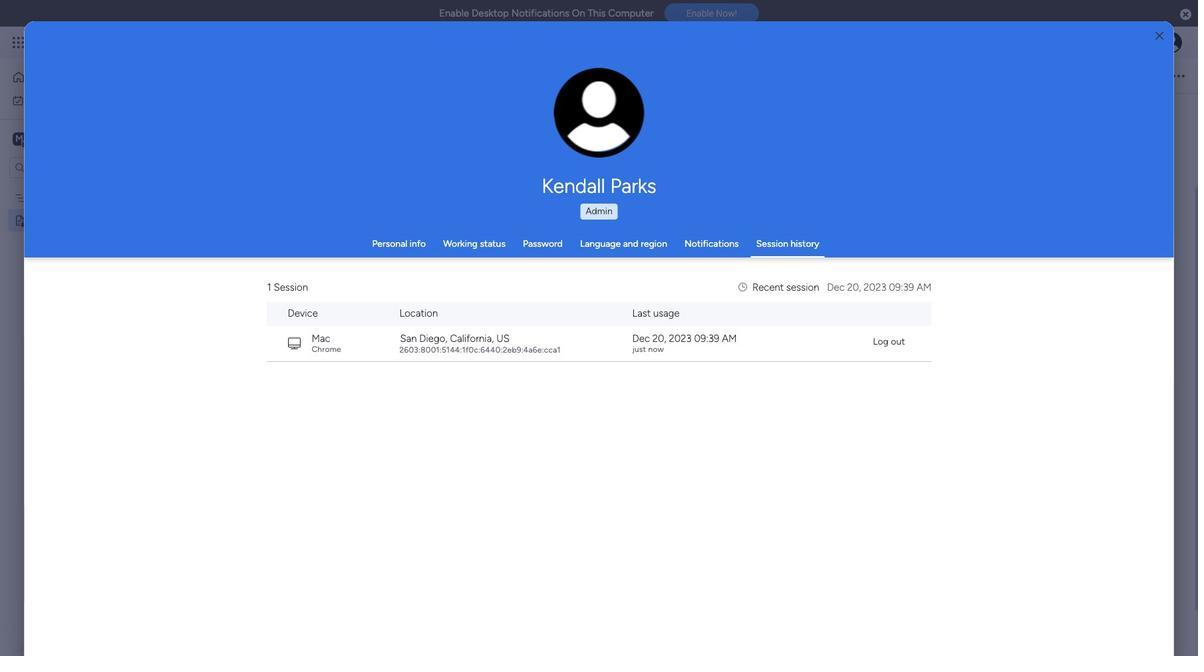 Task type: describe. For each thing, give the bounding box(es) containing it.
password link
[[523, 238, 563, 250]]

device
[[288, 308, 318, 320]]

last
[[633, 308, 651, 320]]

main workspace
[[31, 132, 109, 145]]

personal
[[372, 238, 408, 250]]

finish presentations
[[504, 319, 598, 332]]

picture
[[586, 131, 613, 141]]

0 horizontal spatial notifications
[[512, 7, 570, 19]]

marketing
[[31, 192, 73, 203]]

today
[[487, 226, 523, 242]]

notes
[[31, 215, 57, 226]]

this
[[588, 7, 606, 19]]

home
[[31, 71, 56, 83]]

20, for dec 20, 2023 09:39 am just now
[[653, 333, 667, 345]]

working status link
[[443, 238, 506, 250]]

computer
[[608, 7, 654, 19]]

v2 ellipsis image
[[1173, 67, 1185, 85]]

finish for finish these notes
[[504, 252, 529, 264]]

my
[[29, 94, 42, 105]]

working status
[[443, 238, 506, 250]]

kendall parks
[[542, 174, 657, 198]]

now
[[648, 345, 664, 354]]

parks
[[610, 174, 657, 198]]

0 vertical spatial session
[[756, 238, 789, 250]]

mac chrome
[[312, 333, 341, 354]]

change profile picture button
[[554, 68, 645, 158]]

out
[[891, 336, 905, 347]]

main
[[31, 132, 54, 145]]

dapulse close image
[[1181, 8, 1192, 21]]

priorities
[[487, 294, 540, 310]]

finish for finish presentations
[[504, 319, 529, 332]]

20, for dec 20, 2023 09:39 am
[[847, 281, 861, 293]]

info
[[410, 238, 426, 250]]

dec for dec 20, 2023 09:39 am just now
[[633, 333, 650, 345]]

1 session
[[267, 281, 308, 293]]

diego,
[[419, 333, 448, 345]]

recent
[[753, 281, 784, 293]]

log out
[[873, 336, 905, 347]]

personal info link
[[372, 238, 426, 250]]

private board image
[[14, 214, 27, 227]]

session history link
[[756, 238, 820, 250]]

style button
[[560, 65, 593, 87]]

california,
[[450, 333, 494, 345]]

history
[[791, 238, 820, 250]]

session history
[[756, 238, 820, 250]]

language and region link
[[580, 238, 667, 250]]

admin
[[586, 206, 613, 217]]

change
[[571, 120, 601, 130]]

2603:8001:5144:1f0c:6440:2eb9:4a6e:cca1
[[400, 346, 561, 355]]

session
[[787, 281, 820, 293]]

personal info
[[372, 238, 426, 250]]

recent session
[[753, 281, 820, 293]]

home button
[[8, 67, 143, 88]]

log out button
[[868, 331, 911, 352]]

log
[[873, 336, 889, 347]]

am for dec 20, 2023 09:39 am just now
[[722, 333, 737, 345]]

san diego, california, us 2603:8001:5144:1f0c:6440:2eb9:4a6e:cca1
[[400, 333, 561, 355]]

style
[[566, 70, 587, 81]]

09:39 for dec 20, 2023 09:39 am just now
[[694, 333, 720, 345]]

select product image
[[12, 36, 25, 49]]

location
[[400, 308, 438, 320]]

enable for enable now!
[[687, 8, 714, 19]]

2023 for dec 20, 2023 09:39 am
[[864, 281, 887, 293]]

1 vertical spatial notifications
[[685, 238, 739, 250]]

am for dec 20, 2023 09:39 am
[[917, 281, 932, 293]]



Task type: vqa. For each thing, say whether or not it's contained in the screenshot.
Chart to the left
no



Task type: locate. For each thing, give the bounding box(es) containing it.
presentations
[[532, 319, 598, 332]]

2023 inside dec 20, 2023 09:39 am just now
[[669, 333, 692, 345]]

1 finish from the top
[[504, 252, 529, 264]]

09:39
[[889, 281, 914, 293], [694, 333, 720, 345]]

enable inside enable now! button
[[687, 8, 714, 19]]

workspace image
[[13, 131, 26, 146]]

0 vertical spatial 2023
[[864, 281, 887, 293]]

2023
[[864, 281, 887, 293], [669, 333, 692, 345]]

my work
[[29, 94, 65, 105]]

0 horizontal spatial 20,
[[653, 333, 667, 345]]

1 vertical spatial 2023
[[669, 333, 692, 345]]

0 horizontal spatial dec
[[633, 333, 650, 345]]

0 horizontal spatial 09:39
[[694, 333, 720, 345]]

kendall
[[542, 174, 605, 198]]

1 horizontal spatial 2023
[[864, 281, 887, 293]]

notifications
[[512, 7, 570, 19], [685, 238, 739, 250]]

finish
[[504, 252, 529, 264], [504, 319, 529, 332]]

2023 up log
[[864, 281, 887, 293]]

these
[[532, 252, 559, 264]]

1 vertical spatial am
[[722, 333, 737, 345]]

session
[[756, 238, 789, 250], [274, 281, 308, 293]]

us
[[497, 333, 510, 345]]

dec
[[827, 281, 845, 293], [633, 333, 650, 345]]

1
[[267, 281, 271, 293]]

📂
[[469, 226, 484, 242]]

mac
[[312, 333, 331, 345]]

chrome
[[312, 345, 341, 354]]

finish these notes
[[504, 252, 588, 264]]

mention image
[[606, 69, 619, 82]]

change profile picture
[[571, 120, 628, 141]]

notes
[[561, 252, 588, 264]]

2023 down usage
[[669, 333, 692, 345]]

0 horizontal spatial 2023
[[669, 333, 692, 345]]

dec inside dec 20, 2023 09:39 am just now
[[633, 333, 650, 345]]

1 horizontal spatial dec
[[827, 281, 845, 293]]

status
[[480, 238, 506, 250]]

the
[[564, 294, 584, 310]]

just
[[633, 345, 646, 354]]

am
[[917, 281, 932, 293], [722, 333, 737, 345]]

1 vertical spatial dec
[[633, 333, 650, 345]]

✨ priorities for the week
[[469, 294, 619, 310]]

kendall parks button
[[416, 174, 782, 198]]

0 vertical spatial dec
[[827, 281, 845, 293]]

session right 1
[[274, 281, 308, 293]]

plan
[[75, 192, 93, 203]]

session left history
[[756, 238, 789, 250]]

dec for dec 20, 2023 09:39 am
[[827, 281, 845, 293]]

0 vertical spatial 20,
[[847, 281, 861, 293]]

0 vertical spatial finish
[[504, 252, 529, 264]]

finish up us
[[504, 319, 529, 332]]

✨
[[469, 294, 484, 310]]

0 vertical spatial notifications
[[512, 7, 570, 19]]

notifications up the dapulse time icon
[[685, 238, 739, 250]]

list box containing marketing plan
[[0, 184, 170, 411]]

📂 today
[[469, 226, 526, 242]]

desktop
[[472, 7, 509, 19]]

1 horizontal spatial enable
[[687, 8, 714, 19]]

09:39 inside dec 20, 2023 09:39 am just now
[[694, 333, 720, 345]]

region
[[641, 238, 667, 250]]

kendall parks image
[[1161, 32, 1183, 53]]

0 vertical spatial am
[[917, 281, 932, 293]]

san
[[400, 333, 417, 345]]

20, inside dec 20, 2023 09:39 am just now
[[653, 333, 667, 345]]

1 horizontal spatial 09:39
[[889, 281, 914, 293]]

1 vertical spatial finish
[[504, 319, 529, 332]]

notifications left on
[[512, 7, 570, 19]]

0 horizontal spatial enable
[[439, 7, 469, 19]]

20,
[[847, 281, 861, 293], [653, 333, 667, 345]]

09:39 for dec 20, 2023 09:39 am
[[889, 281, 914, 293]]

20, up now
[[653, 333, 667, 345]]

1 horizontal spatial am
[[917, 281, 932, 293]]

am inside dec 20, 2023 09:39 am just now
[[722, 333, 737, 345]]

work
[[44, 94, 65, 105]]

0 horizontal spatial session
[[274, 281, 308, 293]]

20, right session
[[847, 281, 861, 293]]

m
[[15, 133, 23, 144]]

profile
[[603, 120, 628, 130]]

dec 20, 2023 09:39 am just now
[[633, 333, 737, 354]]

my work button
[[8, 90, 143, 111]]

lottie animation element
[[0, 522, 170, 656]]

and
[[623, 238, 639, 250]]

last usage
[[633, 308, 680, 320]]

1 horizontal spatial 20,
[[847, 281, 861, 293]]

2 finish from the top
[[504, 319, 529, 332]]

close image
[[1156, 31, 1164, 41]]

language and region
[[580, 238, 667, 250]]

enable now!
[[687, 8, 737, 19]]

dec 20, 2023 09:39 am
[[827, 281, 932, 293]]

marketing plan
[[31, 192, 93, 203]]

week
[[587, 294, 619, 310]]

working
[[443, 238, 478, 250]]

Search in workspace field
[[28, 160, 111, 175]]

1 vertical spatial session
[[274, 281, 308, 293]]

dapulse time image
[[739, 281, 747, 293]]

enable now! button
[[665, 3, 759, 23]]

0 horizontal spatial am
[[722, 333, 737, 345]]

list box
[[0, 184, 170, 411]]

now!
[[716, 8, 737, 19]]

workspace selection element
[[13, 131, 111, 148]]

1 vertical spatial 20,
[[653, 333, 667, 345]]

option
[[0, 186, 170, 188]]

enable for enable desktop notifications on this computer
[[439, 7, 469, 19]]

language
[[580, 238, 621, 250]]

dec up just
[[633, 333, 650, 345]]

lottie animation image
[[0, 522, 170, 656]]

enable left now! in the top right of the page
[[687, 8, 714, 19]]

0 vertical spatial 09:39
[[889, 281, 914, 293]]

notifications link
[[685, 238, 739, 250]]

password
[[523, 238, 563, 250]]

1 horizontal spatial session
[[756, 238, 789, 250]]

enable left desktop
[[439, 7, 469, 19]]

dec right session
[[827, 281, 845, 293]]

for
[[543, 294, 561, 310]]

1 vertical spatial 09:39
[[694, 333, 720, 345]]

enable desktop notifications on this computer
[[439, 7, 654, 19]]

2023 for dec 20, 2023 09:39 am just now
[[669, 333, 692, 345]]

enable
[[439, 7, 469, 19], [687, 8, 714, 19]]

on
[[572, 7, 585, 19]]

1 horizontal spatial notifications
[[685, 238, 739, 250]]

usage
[[653, 308, 680, 320]]

finish down today
[[504, 252, 529, 264]]

workspace
[[57, 132, 109, 145]]



